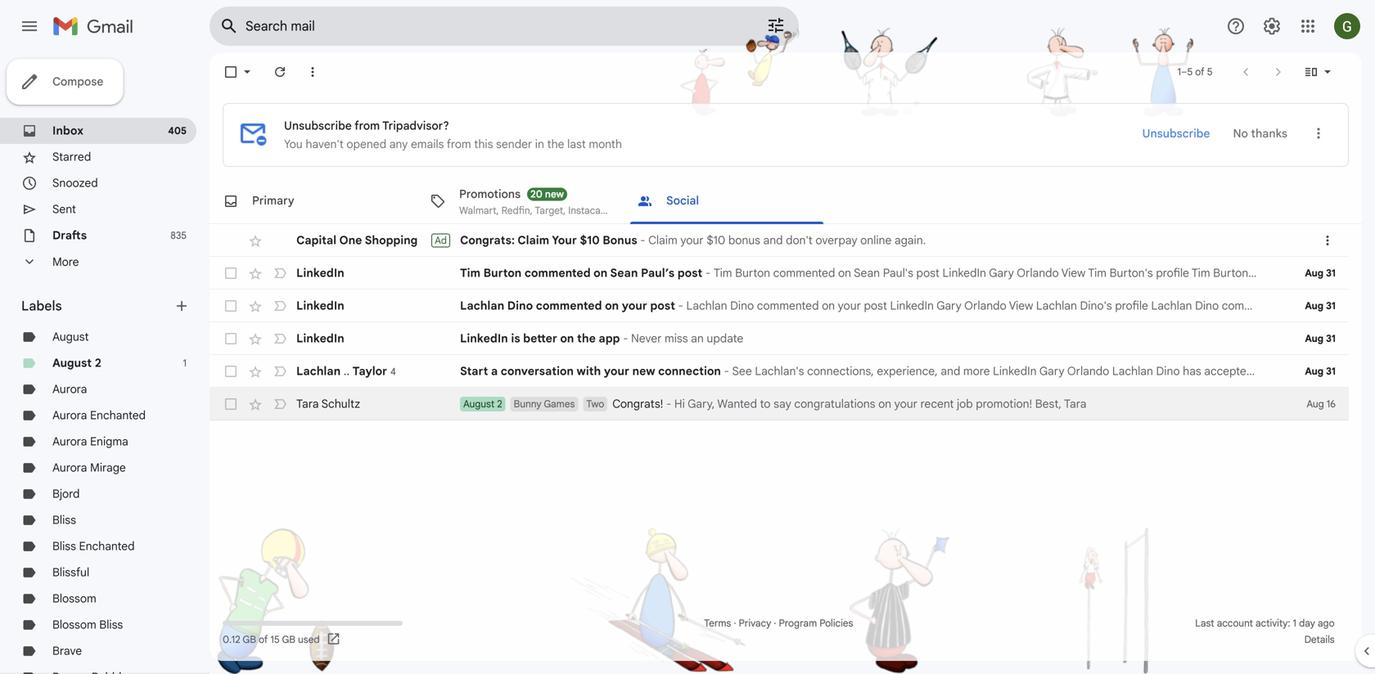 Task type: vqa. For each thing, say whether or not it's contained in the screenshot.
41th ͏ from right
yes



Task type: describe. For each thing, give the bounding box(es) containing it.
- left "see"
[[724, 364, 729, 379]]

congratulations
[[794, 397, 875, 411]]

2 tara from the left
[[1064, 397, 1087, 411]]

40 ͏ from the left
[[858, 332, 861, 346]]

20 ͏ from the left
[[799, 332, 802, 346]]

aurora for aurora enigma
[[52, 435, 87, 449]]

program policies link
[[779, 618, 853, 630]]

48 ͏ from the left
[[881, 332, 884, 346]]

2 burton from the left
[[735, 266, 770, 280]]

in
[[535, 137, 544, 151]]

85 ͏ from the left
[[990, 332, 993, 346]]

4 row from the top
[[210, 323, 1349, 355]]

bliss for bliss link
[[52, 513, 76, 528]]

31 ͏ from the left
[[831, 332, 834, 346]]

the inside unsubscribe from tripadvisor? you haven't opened any emails from this sender in the last month
[[547, 137, 564, 151]]

44 ͏ from the left
[[870, 332, 873, 346]]

your left recent
[[894, 397, 918, 411]]

bonus
[[728, 233, 760, 248]]

schultz
[[321, 397, 360, 411]]

81 ͏ from the left
[[978, 332, 981, 346]]

43 ͏ from the left
[[867, 332, 870, 346]]

your right with
[[604, 364, 629, 379]]

emails
[[411, 137, 444, 151]]

aug left the 16
[[1307, 398, 1324, 411]]

say
[[774, 397, 791, 411]]

support image
[[1226, 16, 1246, 36]]

aug for see lachlan's connections, experience, and more linkedin gary orlando lachlan dino has accepted your invitation. let's sta
[[1305, 365, 1324, 378]]

18 ͏ from the left
[[793, 332, 796, 346]]

1 horizontal spatial and
[[941, 364, 960, 379]]

11 ͏ from the left
[[773, 332, 776, 346]]

31 for start a conversation with your new connection - see lachlan's connections, experience, and more linkedin gary orlando lachlan dino has accepted your invitation. let's sta
[[1326, 365, 1336, 378]]

72 ͏ from the left
[[952, 332, 955, 346]]

31 for tim burton commented on sean paul's post - tim burton commented on sean paul's post linkedin gary orlando view tim burton's profile tim burton commented on sean pau
[[1326, 267, 1336, 280]]

lachlan dino commented on your post - lachlan dino commented on your post linkedin gary orlando view lachlan dino's profile lachlan dino commented on your post "i wi
[[460, 299, 1375, 313]]

0.12
[[223, 634, 240, 646]]

any
[[389, 137, 408, 151]]

- up miss
[[678, 299, 683, 313]]

wanted
[[717, 397, 757, 411]]

brave
[[52, 644, 82, 659]]

bjord link
[[52, 487, 80, 501]]

1 tara from the left
[[296, 397, 319, 411]]

your down the social
[[680, 233, 704, 248]]

overpay
[[816, 233, 857, 248]]

details link
[[1305, 634, 1335, 646]]

search mail image
[[214, 11, 244, 41]]

405
[[168, 125, 187, 137]]

enchanted for bliss enchanted
[[79, 539, 135, 554]]

program
[[779, 618, 817, 630]]

7 ͏ from the left
[[761, 332, 764, 346]]

congrats: claim your $10 bonus - claim your $10 bonus and don't overpay online again.
[[460, 233, 926, 248]]

0 vertical spatial august
[[52, 330, 89, 344]]

labels navigation
[[0, 52, 210, 674]]

15
[[270, 634, 280, 646]]

gmail image
[[52, 10, 142, 43]]

aug 31 for tim burton commented on sean paul's post - tim burton commented on sean paul's post linkedin gary orlando view tim burton's profile tim burton commented on sean pau
[[1305, 267, 1336, 280]]

unsubscribe from tripadvisor? you haven't opened any emails from this sender in the last month
[[284, 119, 622, 151]]

august 2 inside row
[[463, 398, 502, 411]]

unsubscribe button
[[1131, 119, 1222, 148]]

don't
[[786, 233, 813, 248]]

30 ͏ from the left
[[829, 332, 831, 346]]

taylor
[[352, 364, 387, 378]]

22 ͏ from the left
[[805, 332, 808, 346]]

32 ͏ from the left
[[834, 332, 837, 346]]

45 ͏ from the left
[[873, 332, 875, 346]]

labels
[[21, 298, 62, 314]]

bjord
[[52, 487, 80, 501]]

post right paul's
[[678, 266, 702, 280]]

ad
[[435, 235, 447, 247]]

3 burton from the left
[[1213, 266, 1248, 280]]

80 ͏ from the left
[[975, 332, 978, 346]]

1 for 1 – 5 of 5
[[1178, 66, 1181, 78]]

unsubscribe for unsubscribe
[[1142, 126, 1210, 141]]

0 horizontal spatial from
[[355, 119, 380, 133]]

promotions
[[459, 187, 521, 201]]

more button
[[0, 249, 196, 275]]

1 sean from the left
[[610, 266, 638, 280]]

21 ͏ from the left
[[802, 332, 805, 346]]

mirage
[[90, 461, 126, 475]]

89 ͏ from the left
[[1002, 332, 1005, 346]]

last account activity: 1 day ago details
[[1195, 618, 1335, 646]]

1 tim from the left
[[460, 266, 481, 280]]

aug 31 for linkedin is better on the app - never miss an update ͏ ͏ ͏ ͏ ͏ ͏ ͏ ͏ ͏ ͏ ͏ ͏ ͏ ͏ ͏ ͏ ͏ ͏ ͏ ͏ ͏ ͏ ͏ ͏ ͏ ͏ ͏ ͏ ͏ ͏ ͏ ͏ ͏ ͏ ͏ ͏ ͏ ͏ ͏ ͏ ͏ ͏ ͏ ͏ ͏ ͏ ͏ ͏ ͏ ͏ ͏ ͏ ͏ ͏ ͏ ͏ ͏ ͏ ͏ ͏ ͏ ͏ ͏ ͏ ͏ ͏ ͏ ͏ ͏ ͏ ͏ ͏ ͏ ͏ ͏ ͏ ͏ ͏ ͏ ͏ ͏ ͏ ͏ ͏ ͏ ͏ ͏ ͏ ͏ ͏
[[1305, 333, 1336, 345]]

job
[[957, 397, 973, 411]]

dino's
[[1080, 299, 1112, 313]]

unsubscribe for unsubscribe from tripadvisor? you haven't opened any emails from this sender in the last month
[[284, 119, 352, 133]]

refresh image
[[272, 64, 288, 80]]

aurora enchanted
[[52, 408, 146, 423]]

online
[[860, 233, 892, 248]]

wi
[[1366, 299, 1375, 313]]

row containing lachlan
[[210, 355, 1375, 388]]

bliss enchanted link
[[52, 539, 135, 554]]

tripadvisor?
[[382, 119, 449, 133]]

burton's
[[1110, 266, 1153, 280]]

dino up the is at the left of page
[[507, 299, 533, 313]]

the inside row
[[577, 332, 596, 346]]

lachlan up an
[[686, 299, 727, 313]]

toggle split pane mode image
[[1303, 64, 1319, 80]]

blossom bliss
[[52, 618, 123, 632]]

..
[[344, 364, 350, 378]]

0 vertical spatial view
[[1061, 266, 1086, 280]]

82 ͏ from the left
[[981, 332, 984, 346]]

33 ͏ from the left
[[837, 332, 840, 346]]

4 ͏ from the left
[[752, 332, 755, 346]]

promotions, 20 new messages, tab
[[417, 178, 623, 224]]

dino up has
[[1195, 299, 1219, 313]]

advanced search options image
[[760, 9, 792, 42]]

more image
[[304, 64, 321, 80]]

an
[[691, 332, 704, 346]]

54 ͏ from the left
[[899, 332, 902, 346]]

promotion!
[[976, 397, 1032, 411]]

sent link
[[52, 202, 76, 217]]

77 ͏ from the left
[[966, 332, 969, 346]]

accepted
[[1204, 364, 1253, 379]]

thanks
[[1251, 126, 1288, 141]]

2 sean from the left
[[854, 266, 880, 280]]

social
[[666, 194, 699, 208]]

2 claim from the left
[[648, 233, 678, 248]]

tab list containing promotions
[[210, 178, 1362, 224]]

lachlan .. taylor 4
[[296, 364, 396, 378]]

bliss for bliss enchanted
[[52, 539, 76, 554]]

52 ͏ from the left
[[893, 332, 896, 346]]

13 ͏ from the left
[[779, 332, 782, 346]]

34 ͏ from the left
[[840, 332, 843, 346]]

4 tim from the left
[[1192, 266, 1210, 280]]

53 ͏ from the left
[[896, 332, 899, 346]]

63 ͏ from the left
[[925, 332, 928, 346]]

bonus
[[603, 233, 637, 248]]

blossom for blossom link at the left
[[52, 592, 96, 606]]

27 ͏ from the left
[[820, 332, 823, 346]]

- right bonus at the top left
[[640, 233, 646, 248]]

experience,
[[877, 364, 938, 379]]

71 ͏ from the left
[[949, 332, 952, 346]]

drafts link
[[52, 228, 87, 243]]

16 ͏ from the left
[[787, 332, 790, 346]]

social tab
[[624, 178, 830, 224]]

post down paul's
[[650, 299, 675, 313]]

see
[[732, 364, 752, 379]]

1 burton from the left
[[483, 266, 522, 280]]

blossom bliss link
[[52, 618, 123, 632]]

pau
[[1361, 266, 1375, 280]]

bliss link
[[52, 513, 76, 528]]

app
[[599, 332, 620, 346]]

31 for linkedin is better on the app - never miss an update ͏ ͏ ͏ ͏ ͏ ͏ ͏ ͏ ͏ ͏ ͏ ͏ ͏ ͏ ͏ ͏ ͏ ͏ ͏ ͏ ͏ ͏ ͏ ͏ ͏ ͏ ͏ ͏ ͏ ͏ ͏ ͏ ͏ ͏ ͏ ͏ ͏ ͏ ͏ ͏ ͏ ͏ ͏ ͏ ͏ ͏ ͏ ͏ ͏ ͏ ͏ ͏ ͏ ͏ ͏ ͏ ͏ ͏ ͏ ͏ ͏ ͏ ͏ ͏ ͏ ͏ ͏ ͏ ͏ ͏ ͏ ͏ ͏ ͏ ͏ ͏ ͏ ͏ ͏ ͏ ͏ ͏ ͏ ͏ ͏ ͏ ͏ ͏ ͏ ͏
[[1326, 333, 1336, 345]]

recent
[[920, 397, 954, 411]]

1 vertical spatial view
[[1009, 299, 1033, 313]]

69 ͏ from the left
[[943, 332, 946, 346]]

more
[[52, 255, 79, 269]]

has
[[1183, 364, 1201, 379]]

one
[[339, 233, 362, 248]]

"i
[[1355, 299, 1364, 313]]

lachlan down congrats:
[[460, 299, 504, 313]]

aurora for aurora mirage
[[52, 461, 87, 475]]

again.
[[895, 233, 926, 248]]

post right paul's on the right of the page
[[916, 266, 940, 280]]

bunny games
[[514, 398, 575, 411]]

10 ͏ from the left
[[770, 332, 773, 346]]

lachlan left dino's
[[1036, 299, 1077, 313]]

1 inside last account activity: 1 day ago details
[[1293, 618, 1297, 630]]

5 ͏ from the left
[[755, 332, 758, 346]]

your right accepted
[[1256, 364, 1279, 379]]

capital
[[296, 233, 336, 248]]

your left "i
[[1303, 299, 1326, 313]]

inbox tip region
[[223, 103, 1349, 167]]

62 ͏ from the left
[[922, 332, 925, 346]]

17 ͏ from the left
[[790, 332, 793, 346]]

compose
[[52, 74, 104, 89]]

35 ͏ from the left
[[843, 332, 846, 346]]

41 ͏ from the left
[[861, 332, 864, 346]]

details
[[1305, 634, 1335, 646]]

78 ͏ from the left
[[969, 332, 972, 346]]

1 vertical spatial of
[[259, 634, 268, 646]]

row containing tara schultz
[[210, 388, 1349, 421]]

follow link to manage storage image
[[326, 632, 343, 648]]

1 horizontal spatial from
[[447, 137, 471, 151]]

66 ͏ from the left
[[934, 332, 937, 346]]

86 ͏ from the left
[[993, 332, 996, 346]]

0 vertical spatial of
[[1195, 66, 1205, 78]]

privacy link
[[739, 618, 771, 630]]

snoozed
[[52, 176, 98, 190]]

primary
[[252, 194, 294, 208]]

congrats:
[[460, 233, 515, 248]]

2 row from the top
[[210, 257, 1375, 290]]

terms link
[[704, 618, 731, 630]]

3 tim from the left
[[1088, 266, 1107, 280]]

9 ͏ from the left
[[767, 332, 770, 346]]

invitation.
[[1282, 364, 1333, 379]]

no
[[1233, 126, 1248, 141]]

haven't
[[306, 137, 344, 151]]

your up never
[[622, 299, 647, 313]]

2 $10 from the left
[[707, 233, 725, 248]]

14 ͏ from the left
[[782, 332, 785, 346]]

lachlan left has
[[1112, 364, 1153, 379]]

1 claim from the left
[[518, 233, 549, 248]]

2 ͏ from the left
[[746, 332, 749, 346]]

2 gb from the left
[[282, 634, 295, 646]]

new inside tab
[[545, 188, 564, 201]]

post left "i
[[1329, 299, 1352, 313]]

1 vertical spatial august
[[52, 356, 92, 370]]

6 ͏ from the left
[[758, 332, 761, 346]]



Task type: locate. For each thing, give the bounding box(es) containing it.
28 ͏ from the left
[[823, 332, 826, 346]]

of left 15
[[259, 634, 268, 646]]

this
[[474, 137, 493, 151]]

24 ͏ from the left
[[811, 332, 814, 346]]

1 ͏ from the left
[[743, 332, 746, 346]]

lachlan left ..
[[296, 364, 341, 378]]

main content
[[210, 52, 1375, 661]]

73 ͏ from the left
[[955, 332, 958, 346]]

0 horizontal spatial burton
[[483, 266, 522, 280]]

august 2 inside labels navigation
[[52, 356, 101, 370]]

31 left "i
[[1326, 300, 1336, 312]]

0 horizontal spatial august 2
[[52, 356, 101, 370]]

blissful
[[52, 566, 89, 580]]

1 vertical spatial new
[[632, 364, 655, 379]]

capital one shopping
[[296, 233, 418, 248]]

blossom
[[52, 592, 96, 606], [52, 618, 96, 632]]

view up dino's
[[1061, 266, 1086, 280]]

1 for 1
[[183, 357, 187, 370]]

sender
[[496, 137, 532, 151]]

1 vertical spatial gary
[[937, 299, 962, 313]]

- left hi
[[666, 397, 671, 411]]

0 horizontal spatial view
[[1009, 299, 1033, 313]]

1 horizontal spatial burton
[[735, 266, 770, 280]]

31 up the 16
[[1326, 365, 1336, 378]]

2 vertical spatial orlando
[[1067, 364, 1109, 379]]

0 vertical spatial orlando
[[1017, 266, 1059, 280]]

29 ͏ from the left
[[826, 332, 829, 346]]

1 horizontal spatial ·
[[774, 618, 776, 630]]

1 5 from the left
[[1187, 66, 1193, 78]]

1 vertical spatial orlando
[[964, 299, 1007, 313]]

2 horizontal spatial burton
[[1213, 266, 1248, 280]]

august 2
[[52, 356, 101, 370], [463, 398, 502, 411]]

1 horizontal spatial claim
[[648, 233, 678, 248]]

1 blossom from the top
[[52, 592, 96, 606]]

0 horizontal spatial gb
[[243, 634, 256, 646]]

0 horizontal spatial gary
[[937, 299, 962, 313]]

compose button
[[7, 59, 123, 105]]

aurora for aurora enchanted
[[52, 408, 87, 423]]

aug up aug 16
[[1305, 365, 1324, 378]]

61 ͏ from the left
[[919, 332, 922, 346]]

on
[[594, 266, 608, 280], [838, 266, 851, 280], [1316, 266, 1329, 280], [605, 299, 619, 313], [822, 299, 835, 313], [1287, 299, 1300, 313], [560, 332, 574, 346], [878, 397, 891, 411]]

0 horizontal spatial 2
[[95, 356, 101, 370]]

profile down burton's
[[1115, 299, 1148, 313]]

75 ͏ from the left
[[961, 332, 963, 346]]

and left more
[[941, 364, 960, 379]]

26 ͏ from the left
[[817, 332, 820, 346]]

aug 31
[[1305, 267, 1336, 280], [1305, 300, 1336, 312], [1305, 333, 1336, 345], [1305, 365, 1336, 378]]

lachlan
[[460, 299, 504, 313], [686, 299, 727, 313], [1036, 299, 1077, 313], [1151, 299, 1192, 313], [296, 364, 341, 378], [1112, 364, 1153, 379]]

0 horizontal spatial new
[[545, 188, 564, 201]]

aug 31 for start a conversation with your new connection - see lachlan's connections, experience, and more linkedin gary orlando lachlan dino has accepted your invitation. let's sta
[[1305, 365, 1336, 378]]

1 vertical spatial bliss
[[52, 539, 76, 554]]

0 vertical spatial august 2
[[52, 356, 101, 370]]

blossom down blissful
[[52, 592, 96, 606]]

labels heading
[[21, 298, 174, 314]]

47 ͏ from the left
[[878, 332, 881, 346]]

None search field
[[210, 7, 799, 46]]

0 horizontal spatial ·
[[734, 618, 736, 630]]

1 – 5 of 5
[[1178, 66, 1213, 78]]

0 vertical spatial the
[[547, 137, 564, 151]]

august 2 down start
[[463, 398, 502, 411]]

1 vertical spatial the
[[577, 332, 596, 346]]

31 for lachlan dino commented on your post - lachlan dino commented on your post linkedin gary orlando view lachlan dino's profile lachlan dino commented on your post "i wi
[[1326, 300, 1336, 312]]

79 ͏ from the left
[[972, 332, 975, 346]]

connection
[[658, 364, 721, 379]]

blissful link
[[52, 566, 89, 580]]

2 up aurora enchanted
[[95, 356, 101, 370]]

aurora link
[[52, 382, 87, 397]]

linkedin is better on the app - never miss an update ͏ ͏ ͏ ͏ ͏ ͏ ͏ ͏ ͏ ͏ ͏ ͏ ͏ ͏ ͏ ͏ ͏ ͏ ͏ ͏ ͏ ͏ ͏ ͏ ͏ ͏ ͏ ͏ ͏ ͏ ͏ ͏ ͏ ͏ ͏ ͏ ͏ ͏ ͏ ͏ ͏ ͏ ͏ ͏ ͏ ͏ ͏ ͏ ͏ ͏ ͏ ͏ ͏ ͏ ͏ ͏ ͏ ͏ ͏ ͏ ͏ ͏ ͏ ͏ ͏ ͏ ͏ ͏ ͏ ͏ ͏ ͏ ͏ ͏ ͏ ͏ ͏ ͏ ͏ ͏ ͏ ͏ ͏ ͏ ͏ ͏ ͏ ͏ ͏ ͏
[[460, 332, 1008, 346]]

- down 'congrats: claim your $10 bonus - claim your $10 bonus and don't overpay online again.'
[[705, 266, 711, 280]]

88 ͏ from the left
[[999, 332, 1002, 346]]

aug left "i
[[1305, 300, 1324, 312]]

aug for lachlan dino commented on your post linkedin gary orlando view lachlan dino's profile lachlan dino commented on your post "i wi
[[1305, 300, 1324, 312]]

dino left has
[[1156, 364, 1180, 379]]

sean down bonus at the top left
[[610, 266, 638, 280]]

70 ͏ from the left
[[946, 332, 949, 346]]

0 vertical spatial and
[[763, 233, 783, 248]]

1 vertical spatial profile
[[1115, 299, 1148, 313]]

unsubscribe inside unsubscribe from tripadvisor? you haven't opened any emails from this sender in the last month
[[284, 119, 352, 133]]

31 left pau on the top of page
[[1326, 267, 1336, 280]]

0 vertical spatial new
[[545, 188, 564, 201]]

aurora mirage
[[52, 461, 126, 475]]

best,
[[1035, 397, 1062, 411]]

main menu image
[[20, 16, 39, 36]]

new down never
[[632, 364, 655, 379]]

25 ͏ from the left
[[814, 332, 817, 346]]

1 horizontal spatial august 2
[[463, 398, 502, 411]]

3 ͏ from the left
[[749, 332, 752, 346]]

terms
[[704, 618, 731, 630]]

0 horizontal spatial orlando
[[964, 299, 1007, 313]]

2 horizontal spatial sean
[[1332, 266, 1358, 280]]

aug 31 for lachlan dino commented on your post - lachlan dino commented on your post linkedin gary orlando view lachlan dino's profile lachlan dino commented on your post "i wi
[[1305, 300, 1336, 312]]

gb
[[243, 634, 256, 646], [282, 634, 295, 646]]

aurora for aurora link
[[52, 382, 87, 397]]

gb right 0.12
[[243, 634, 256, 646]]

tara right best,
[[1064, 397, 1087, 411]]

privacy
[[739, 618, 771, 630]]

1 vertical spatial 1
[[183, 357, 187, 370]]

1 horizontal spatial profile
[[1156, 266, 1189, 280]]

conversation
[[501, 364, 574, 379]]

august 2 down 'august' link at the left
[[52, 356, 101, 370]]

aug left pau on the top of page
[[1305, 267, 1324, 280]]

1 horizontal spatial view
[[1061, 266, 1086, 280]]

1 vertical spatial and
[[941, 364, 960, 379]]

unsubscribe inside button
[[1142, 126, 1210, 141]]

2 horizontal spatial gary
[[1039, 364, 1065, 379]]

Search mail text field
[[246, 18, 720, 34]]

congrats! - hi gary, wanted to say congratulations on your recent job promotion! best, tara
[[612, 397, 1087, 411]]

38 ͏ from the left
[[852, 332, 855, 346]]

tim right burton's
[[1192, 266, 1210, 280]]

enigma
[[90, 435, 128, 449]]

bliss
[[52, 513, 76, 528], [52, 539, 76, 554], [99, 618, 123, 632]]

1 horizontal spatial 1
[[1178, 66, 1181, 78]]

0 horizontal spatial the
[[547, 137, 564, 151]]

2 vertical spatial gary
[[1039, 364, 1065, 379]]

inbox link
[[52, 124, 83, 138]]

2 vertical spatial bliss
[[99, 618, 123, 632]]

commented
[[525, 266, 591, 280], [773, 266, 835, 280], [1251, 266, 1313, 280], [536, 299, 602, 313], [757, 299, 819, 313], [1222, 299, 1284, 313]]

lachlan's
[[755, 364, 804, 379]]

enchanted up "enigma"
[[90, 408, 146, 423]]

post down paul's on the right of the page
[[864, 299, 887, 313]]

aurora
[[52, 382, 87, 397], [52, 408, 87, 423], [52, 435, 87, 449], [52, 461, 87, 475]]

5
[[1187, 66, 1193, 78], [1207, 66, 1213, 78]]

1 vertical spatial 2
[[497, 398, 502, 411]]

ago
[[1318, 618, 1335, 630]]

day
[[1299, 618, 1315, 630]]

· right privacy
[[774, 618, 776, 630]]

aug 31 up 'invitation.'
[[1305, 333, 1336, 345]]

paul's
[[883, 266, 913, 280]]

aug 31 left pau on the top of page
[[1305, 267, 1336, 280]]

- right "app"
[[623, 332, 628, 346]]

1 vertical spatial blossom
[[52, 618, 96, 632]]

primary tab
[[210, 178, 415, 224]]

from left this
[[447, 137, 471, 151]]

the right in
[[547, 137, 564, 151]]

tab list
[[210, 178, 1362, 224]]

unsubscribe up haven't
[[284, 119, 352, 133]]

1 horizontal spatial $10
[[707, 233, 725, 248]]

settings image
[[1262, 16, 1282, 36]]

aurora enchanted link
[[52, 408, 146, 423]]

59 ͏ from the left
[[914, 332, 917, 346]]

83 ͏ from the left
[[984, 332, 987, 346]]

4 aurora from the top
[[52, 461, 87, 475]]

two
[[586, 398, 604, 411]]

87 ͏ from the left
[[996, 332, 999, 346]]

2 horizontal spatial 1
[[1293, 618, 1297, 630]]

brave link
[[52, 644, 82, 659]]

76 ͏ from the left
[[963, 332, 966, 346]]

None checkbox
[[223, 64, 239, 80], [223, 265, 239, 282], [223, 298, 239, 314], [223, 396, 239, 413], [223, 64, 239, 80], [223, 265, 239, 282], [223, 298, 239, 314], [223, 396, 239, 413]]

august up august 2 link
[[52, 330, 89, 344]]

1 horizontal spatial 2
[[497, 398, 502, 411]]

3 aug 31 from the top
[[1305, 333, 1336, 345]]

0 vertical spatial gary
[[989, 266, 1014, 280]]

1 horizontal spatial gb
[[282, 634, 295, 646]]

is
[[511, 332, 520, 346]]

tim
[[460, 266, 481, 280], [714, 266, 732, 280], [1088, 266, 1107, 280], [1192, 266, 1210, 280]]

· right terms link
[[734, 618, 736, 630]]

of right –
[[1195, 66, 1205, 78]]

the left "app"
[[577, 332, 596, 346]]

1 vertical spatial from
[[447, 137, 471, 151]]

0 horizontal spatial tara
[[296, 397, 319, 411]]

2 left bunny
[[497, 398, 502, 411]]

0 vertical spatial from
[[355, 119, 380, 133]]

$10 right your at top
[[580, 233, 600, 248]]

blossom for blossom bliss
[[52, 618, 96, 632]]

2 5 from the left
[[1207, 66, 1213, 78]]

42 ͏ from the left
[[864, 332, 867, 346]]

31 up the let's
[[1326, 333, 1336, 345]]

0 vertical spatial 1
[[1178, 66, 1181, 78]]

1 vertical spatial enchanted
[[79, 539, 135, 554]]

from
[[355, 119, 380, 133], [447, 137, 471, 151]]

4 31 from the top
[[1326, 365, 1336, 378]]

from up opened
[[355, 119, 380, 133]]

gb right 15
[[282, 634, 295, 646]]

37 ͏ from the left
[[849, 332, 852, 346]]

46 ͏ from the left
[[875, 332, 878, 346]]

-
[[640, 233, 646, 248], [705, 266, 711, 280], [678, 299, 683, 313], [623, 332, 628, 346], [724, 364, 729, 379], [666, 397, 671, 411]]

0 horizontal spatial claim
[[518, 233, 549, 248]]

0 vertical spatial profile
[[1156, 266, 1189, 280]]

shopping
[[365, 233, 418, 248]]

1 horizontal spatial the
[[577, 332, 596, 346]]

tim down bonus
[[714, 266, 732, 280]]

2 vertical spatial august
[[463, 398, 495, 411]]

claim up paul's
[[648, 233, 678, 248]]

1 31 from the top
[[1326, 267, 1336, 280]]

1 gb from the left
[[243, 634, 256, 646]]

3 31 from the top
[[1326, 333, 1336, 345]]

aurora up aurora mirage link
[[52, 435, 87, 449]]

row
[[210, 224, 1349, 257], [210, 257, 1375, 290], [210, 290, 1375, 323], [210, 323, 1349, 355], [210, 355, 1375, 388], [210, 388, 1349, 421]]

view left dino's
[[1009, 299, 1033, 313]]

lachlan down burton's
[[1151, 299, 1192, 313]]

row containing capital one shopping
[[210, 224, 1349, 257]]

39 ͏ from the left
[[855, 332, 858, 346]]

claim
[[518, 233, 549, 248], [648, 233, 678, 248]]

view
[[1061, 266, 1086, 280], [1009, 299, 1033, 313]]

footer
[[210, 616, 1349, 648]]

0 horizontal spatial 1
[[183, 357, 187, 370]]

1 aurora from the top
[[52, 382, 87, 397]]

4 aug 31 from the top
[[1305, 365, 1336, 378]]

57 ͏ from the left
[[908, 332, 911, 346]]

None checkbox
[[223, 331, 239, 347], [223, 363, 239, 380], [223, 331, 239, 347], [223, 363, 239, 380]]

sean left pau on the top of page
[[1332, 266, 1358, 280]]

paul's
[[641, 266, 675, 280]]

2 blossom from the top
[[52, 618, 96, 632]]

sent
[[52, 202, 76, 217]]

19 ͏ from the left
[[796, 332, 799, 346]]

and left don't
[[763, 233, 783, 248]]

account
[[1217, 618, 1253, 630]]

dino up linkedin is better on the app - never miss an update ͏ ͏ ͏ ͏ ͏ ͏ ͏ ͏ ͏ ͏ ͏ ͏ ͏ ͏ ͏ ͏ ͏ ͏ ͏ ͏ ͏ ͏ ͏ ͏ ͏ ͏ ͏ ͏ ͏ ͏ ͏ ͏ ͏ ͏ ͏ ͏ ͏ ͏ ͏ ͏ ͏ ͏ ͏ ͏ ͏ ͏ ͏ ͏ ͏ ͏ ͏ ͏ ͏ ͏ ͏ ͏ ͏ ͏ ͏ ͏ ͏ ͏ ͏ ͏ ͏ ͏ ͏ ͏ ͏ ͏ ͏ ͏ ͏ ͏ ͏ ͏ ͏ ͏ ͏ ͏ ͏ ͏ ͏ ͏ ͏ ͏ ͏ ͏ ͏ ͏
[[730, 299, 754, 313]]

more
[[963, 364, 990, 379]]

23 ͏ from the left
[[808, 332, 811, 346]]

orlando
[[1017, 266, 1059, 280], [964, 299, 1007, 313], [1067, 364, 1109, 379]]

74 ͏ from the left
[[958, 332, 961, 346]]

never
[[631, 332, 662, 346]]

august 2 link
[[52, 356, 101, 370]]

1 row from the top
[[210, 224, 1349, 257]]

$10 left bonus
[[707, 233, 725, 248]]

tim down congrats:
[[460, 266, 481, 280]]

aug 31 left "i
[[1305, 300, 1336, 312]]

august down 'august' link at the left
[[52, 356, 92, 370]]

1 inside labels navigation
[[183, 357, 187, 370]]

the
[[547, 137, 564, 151], [577, 332, 596, 346]]

aurora down august 2 link
[[52, 382, 87, 397]]

aug 31 up aug 16
[[1305, 365, 1336, 378]]

15 ͏ from the left
[[785, 332, 787, 346]]

enchanted up blissful link at the bottom left of page
[[79, 539, 135, 554]]

51 ͏ from the left
[[890, 332, 893, 346]]

your
[[680, 233, 704, 248], [622, 299, 647, 313], [838, 299, 861, 313], [1303, 299, 1326, 313], [604, 364, 629, 379], [1256, 364, 1279, 379], [894, 397, 918, 411]]

claim left your at top
[[518, 233, 549, 248]]

aug for tim burton commented on sean paul's post linkedin gary orlando view tim burton's profile tim burton commented on sean pau
[[1305, 267, 1324, 280]]

8 ͏ from the left
[[764, 332, 767, 346]]

1 horizontal spatial sean
[[854, 266, 880, 280]]

͏
[[743, 332, 746, 346], [746, 332, 749, 346], [749, 332, 752, 346], [752, 332, 755, 346], [755, 332, 758, 346], [758, 332, 761, 346], [761, 332, 764, 346], [764, 332, 767, 346], [767, 332, 770, 346], [770, 332, 773, 346], [773, 332, 776, 346], [776, 332, 779, 346], [779, 332, 782, 346], [782, 332, 785, 346], [785, 332, 787, 346], [787, 332, 790, 346], [790, 332, 793, 346], [793, 332, 796, 346], [796, 332, 799, 346], [799, 332, 802, 346], [802, 332, 805, 346], [805, 332, 808, 346], [808, 332, 811, 346], [811, 332, 814, 346], [814, 332, 817, 346], [817, 332, 820, 346], [820, 332, 823, 346], [823, 332, 826, 346], [826, 332, 829, 346], [829, 332, 831, 346], [831, 332, 834, 346], [834, 332, 837, 346], [837, 332, 840, 346], [840, 332, 843, 346], [843, 332, 846, 346], [846, 332, 849, 346], [849, 332, 852, 346], [852, 332, 855, 346], [855, 332, 858, 346], [858, 332, 861, 346], [861, 332, 864, 346], [864, 332, 867, 346], [867, 332, 870, 346], [870, 332, 873, 346], [873, 332, 875, 346], [875, 332, 878, 346], [878, 332, 881, 346], [881, 332, 884, 346], [884, 332, 887, 346], [887, 332, 890, 346], [890, 332, 893, 346], [893, 332, 896, 346], [896, 332, 899, 346], [899, 332, 902, 346], [902, 332, 905, 346], [905, 332, 908, 346], [908, 332, 911, 346], [911, 332, 914, 346], [914, 332, 917, 346], [917, 332, 919, 346], [919, 332, 922, 346], [922, 332, 925, 346], [925, 332, 928, 346], [928, 332, 931, 346], [931, 332, 934, 346], [934, 332, 937, 346], [937, 332, 940, 346], [940, 332, 943, 346], [943, 332, 946, 346], [946, 332, 949, 346], [949, 332, 952, 346], [952, 332, 955, 346], [955, 332, 958, 346], [958, 332, 961, 346], [961, 332, 963, 346], [963, 332, 966, 346], [966, 332, 969, 346], [969, 332, 972, 346], [972, 332, 975, 346], [975, 332, 978, 346], [978, 332, 981, 346], [981, 332, 984, 346], [984, 332, 987, 346], [987, 332, 990, 346], [990, 332, 993, 346], [993, 332, 996, 346], [996, 332, 999, 346], [999, 332, 1002, 346], [1002, 332, 1005, 346], [1005, 332, 1008, 346]]

enchanted for aurora enchanted
[[90, 408, 146, 423]]

snoozed link
[[52, 176, 98, 190]]

connections,
[[807, 364, 874, 379]]

0 horizontal spatial sean
[[610, 266, 638, 280]]

aurora up the "bjord"
[[52, 461, 87, 475]]

aurora enigma link
[[52, 435, 128, 449]]

tara left schultz
[[296, 397, 319, 411]]

0 horizontal spatial of
[[259, 634, 268, 646]]

0 horizontal spatial unsubscribe
[[284, 119, 352, 133]]

0 vertical spatial enchanted
[[90, 408, 146, 423]]

start
[[460, 364, 488, 379]]

unsubscribe down –
[[1142, 126, 1210, 141]]

64 ͏ from the left
[[928, 332, 931, 346]]

1 horizontal spatial unsubscribe
[[1142, 126, 1210, 141]]

67 ͏ from the left
[[937, 332, 940, 346]]

36 ͏ from the left
[[846, 332, 849, 346]]

0 vertical spatial 2
[[95, 356, 101, 370]]

sean
[[610, 266, 638, 280], [854, 266, 880, 280], [1332, 266, 1358, 280]]

5 up unsubscribe button
[[1187, 66, 1193, 78]]

activity:
[[1256, 618, 1290, 630]]

0 horizontal spatial and
[[763, 233, 783, 248]]

no thanks button
[[1222, 119, 1299, 148]]

84 ͏ from the left
[[987, 332, 990, 346]]

0 vertical spatial blossom
[[52, 592, 96, 606]]

68 ͏ from the left
[[940, 332, 943, 346]]

3 row from the top
[[210, 290, 1375, 323]]

to
[[760, 397, 771, 411]]

tara schultz
[[296, 397, 360, 411]]

65 ͏ from the left
[[931, 332, 934, 346]]

profile
[[1156, 266, 1189, 280], [1115, 299, 1148, 313]]

0 horizontal spatial 5
[[1187, 66, 1193, 78]]

august down start
[[463, 398, 495, 411]]

2 31 from the top
[[1326, 300, 1336, 312]]

90 ͏ from the left
[[1005, 332, 1008, 346]]

3 aurora from the top
[[52, 435, 87, 449]]

tim burton commented on sean paul's post - tim burton commented on sean paul's post linkedin gary orlando view tim burton's profile tim burton commented on sean pau
[[460, 266, 1375, 280]]

sean left paul's on the right of the page
[[854, 266, 880, 280]]

blossom down blossom link at the left
[[52, 618, 96, 632]]

60 ͏ from the left
[[917, 332, 919, 346]]

your up the 'connections,'
[[838, 299, 861, 313]]

no thanks
[[1233, 126, 1288, 141]]

1 horizontal spatial orlando
[[1017, 266, 1059, 280]]

1 vertical spatial august 2
[[463, 398, 502, 411]]

0.12 gb of 15 gb used
[[223, 634, 320, 646]]

aug for never miss an update ͏ ͏ ͏ ͏ ͏ ͏ ͏ ͏ ͏ ͏ ͏ ͏ ͏ ͏ ͏ ͏ ͏ ͏ ͏ ͏ ͏ ͏ ͏ ͏ ͏ ͏ ͏ ͏ ͏ ͏ ͏ ͏ ͏ ͏ ͏ ͏ ͏ ͏ ͏ ͏ ͏ ͏ ͏ ͏ ͏ ͏ ͏ ͏ ͏ ͏ ͏ ͏ ͏ ͏ ͏ ͏ ͏ ͏ ͏ ͏ ͏ ͏ ͏ ͏ ͏ ͏ ͏ ͏ ͏ ͏ ͏ ͏ ͏ ͏ ͏ ͏ ͏ ͏ ͏ ͏ ͏ ͏ ͏ ͏ ͏ ͏ ͏ ͏ ͏ ͏
[[1305, 333, 1324, 345]]

·
[[734, 618, 736, 630], [774, 618, 776, 630]]

1 horizontal spatial new
[[632, 364, 655, 379]]

main content containing unsubscribe from tripadvisor?
[[210, 52, 1375, 661]]

2 aurora from the top
[[52, 408, 87, 423]]

2 vertical spatial 1
[[1293, 618, 1297, 630]]

5 right –
[[1207, 66, 1213, 78]]

2 inside labels navigation
[[95, 356, 101, 370]]

20
[[530, 188, 542, 201]]

4
[[390, 366, 396, 378]]

–
[[1181, 66, 1187, 78]]

1 horizontal spatial tara
[[1064, 397, 1087, 411]]

49 ͏ from the left
[[884, 332, 887, 346]]

0 horizontal spatial $10
[[580, 233, 600, 248]]

2 · from the left
[[774, 618, 776, 630]]

footer containing terms
[[210, 616, 1349, 648]]

1 horizontal spatial of
[[1195, 66, 1205, 78]]

3 sean from the left
[[1332, 266, 1358, 280]]

55 ͏ from the left
[[902, 332, 905, 346]]

1 horizontal spatial gary
[[989, 266, 1014, 280]]

new right 20
[[545, 188, 564, 201]]

aurora down aurora link
[[52, 408, 87, 423]]

tara
[[296, 397, 319, 411], [1064, 397, 1087, 411]]

better
[[523, 332, 557, 346]]

aug 16
[[1307, 398, 1336, 411]]

2 tim from the left
[[714, 266, 732, 280]]

0 vertical spatial bliss
[[52, 513, 76, 528]]

tim up dino's
[[1088, 266, 1107, 280]]

let's
[[1335, 364, 1360, 379]]

profile right burton's
[[1156, 266, 1189, 280]]

aug up 'invitation.'
[[1305, 333, 1324, 345]]

1 · from the left
[[734, 618, 736, 630]]

last
[[567, 137, 586, 151]]

58 ͏ from the left
[[911, 332, 914, 346]]

50 ͏ from the left
[[887, 332, 890, 346]]

0 horizontal spatial profile
[[1115, 299, 1148, 313]]

1 horizontal spatial 5
[[1207, 66, 1213, 78]]

2 horizontal spatial orlando
[[1067, 364, 1109, 379]]



